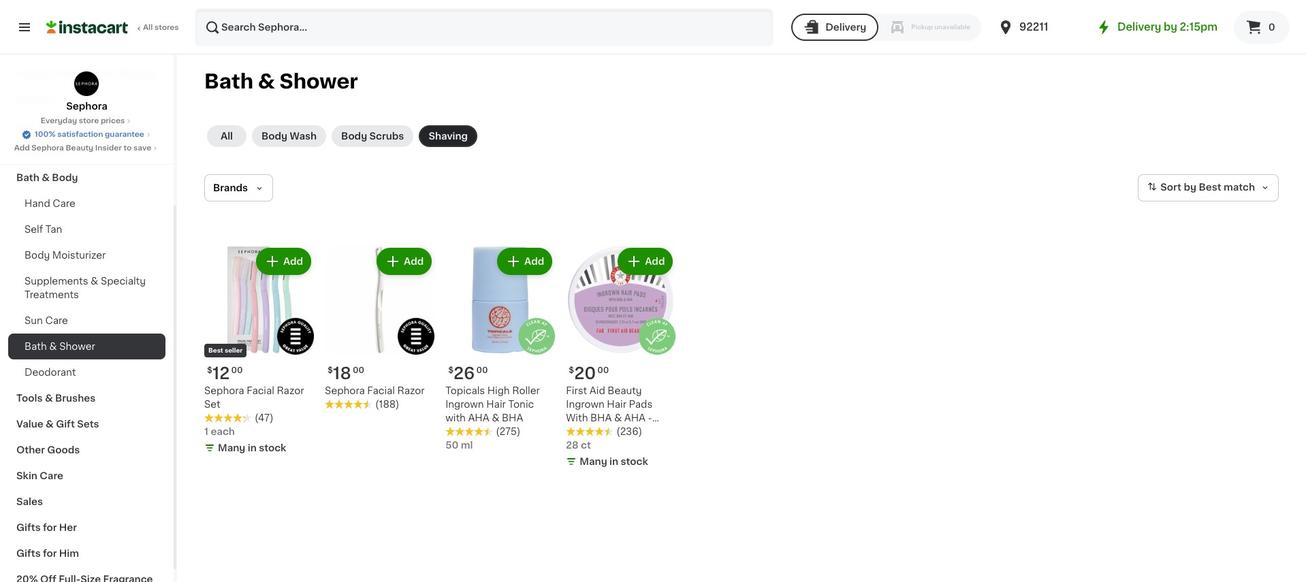 Task type: describe. For each thing, give the bounding box(es) containing it.
$ 26 00
[[449, 366, 488, 382]]

service type group
[[792, 14, 982, 41]]

$ for 12
[[207, 367, 213, 375]]

for for him
[[43, 549, 57, 559]]

delivery for delivery
[[826, 22, 867, 32]]

add for 26
[[525, 257, 545, 266]]

moisturizer
[[52, 251, 106, 260]]

store
[[79, 117, 99, 125]]

sales
[[16, 497, 43, 507]]

body up hand care
[[52, 173, 78, 183]]

product group containing 12
[[204, 245, 314, 458]]

other goods
[[16, 446, 80, 455]]

high
[[488, 386, 510, 396]]

(236)
[[617, 427, 643, 437]]

wash
[[290, 132, 317, 141]]

self tan
[[25, 225, 62, 234]]

stock for 20
[[621, 457, 649, 467]]

28
[[566, 441, 579, 450]]

sephora logo image
[[74, 71, 100, 97]]

self tan link
[[8, 217, 166, 243]]

razor for 12
[[277, 386, 304, 396]]

care for sun care
[[45, 316, 68, 326]]

body for scrubs
[[341, 132, 367, 141]]

brands
[[213, 183, 248, 193]]

0 horizontal spatial shower
[[59, 342, 95, 352]]

beauty for add sephora beauty insider to save
[[66, 144, 93, 152]]

0 vertical spatial bath
[[204, 72, 254, 91]]

$ 12 00
[[207, 366, 243, 382]]

hand
[[25, 199, 50, 209]]

facial for 12
[[247, 386, 275, 396]]

hair care link
[[8, 113, 166, 139]]

ct
[[581, 441, 591, 450]]

50
[[446, 441, 459, 450]]

body for moisturizer
[[25, 251, 50, 260]]

0 horizontal spatial hair
[[16, 121, 37, 131]]

sephora for sephora facial razor
[[325, 386, 365, 396]]

supplements & specialty treatments link
[[8, 268, 166, 308]]

by for delivery
[[1165, 22, 1178, 32]]

bha inside first aid beauty ingrown hair pads with bha & aha - 2.25"
[[591, 414, 612, 423]]

satisfaction
[[57, 131, 103, 138]]

1 each
[[204, 427, 235, 437]]

each
[[211, 427, 235, 437]]

everyday store prices link
[[41, 116, 133, 127]]

sephora facial razor
[[325, 386, 425, 396]]

sephora for sephora facial razor set
[[204, 386, 244, 396]]

best for best seller
[[209, 348, 223, 354]]

92211
[[1020, 22, 1049, 32]]

bath & body link
[[8, 165, 166, 191]]

delivery by 2:15pm
[[1118, 22, 1218, 32]]

& left gift
[[46, 420, 54, 429]]

many for 12
[[218, 444, 246, 453]]

to
[[124, 144, 132, 152]]

treatments
[[25, 290, 79, 300]]

best match
[[1200, 183, 1256, 192]]

bath & shower link
[[8, 334, 166, 360]]

sort
[[1161, 183, 1182, 192]]

body moisturizer link
[[8, 243, 166, 268]]

sun care link
[[8, 308, 166, 334]]

body scrubs
[[341, 132, 404, 141]]

tan
[[46, 225, 62, 234]]

(275)
[[496, 427, 521, 437]]

him
[[59, 549, 79, 559]]

all link
[[207, 125, 247, 147]]

guarantee
[[105, 131, 144, 138]]

delivery by 2:15pm link
[[1096, 19, 1218, 35]]

100% satisfaction guarantee
[[35, 131, 144, 138]]

skin care link
[[8, 463, 166, 489]]

tonic
[[509, 400, 534, 410]]

value & gift sets
[[16, 420, 99, 429]]

her
[[59, 523, 77, 533]]

sephora for sephora
[[66, 102, 107, 111]]

$ for 20
[[569, 367, 575, 375]]

self
[[25, 225, 43, 234]]

100%
[[35, 131, 56, 138]]

1 vertical spatial bath & shower
[[25, 342, 95, 352]]

care for hair care
[[39, 121, 63, 131]]

many for 20
[[580, 457, 608, 467]]

-
[[648, 414, 653, 423]]

2:15pm
[[1181, 22, 1218, 32]]

all for all
[[221, 132, 233, 141]]

supplements & specialty treatments
[[25, 277, 146, 300]]

aha inside first aid beauty ingrown hair pads with bha & aha - 2.25"
[[625, 414, 646, 423]]

holiday party ready beauty link
[[8, 61, 166, 87]]

add button for 26
[[499, 249, 551, 274]]

50 ml
[[446, 441, 473, 450]]

ingrown for 20
[[566, 400, 605, 410]]

goods
[[47, 446, 80, 455]]

add sephora beauty insider to save link
[[14, 143, 160, 154]]

28 ct
[[566, 441, 591, 450]]

beauty for first aid beauty ingrown hair pads with bha & aha - 2.25"
[[608, 386, 642, 396]]

hair for 26
[[487, 400, 506, 410]]

other goods link
[[8, 437, 166, 463]]

0 button
[[1235, 11, 1291, 44]]

supplements
[[25, 277, 88, 286]]

topicals high roller ingrown hair tonic with aha & bha
[[446, 386, 540, 423]]

first
[[566, 386, 588, 396]]

many in stock for 20
[[580, 457, 649, 467]]

ml
[[461, 441, 473, 450]]

gifts for him
[[16, 549, 79, 559]]

insider
[[95, 144, 122, 152]]

$ 18 00
[[328, 366, 364, 382]]

tools
[[16, 394, 43, 403]]

bath for bath & shower link on the left bottom
[[25, 342, 47, 352]]

roller
[[513, 386, 540, 396]]

& up deodorant
[[49, 342, 57, 352]]

care for hand care
[[53, 199, 75, 209]]

0
[[1269, 22, 1276, 32]]

& inside supplements & specialty treatments
[[91, 277, 98, 286]]

add for 12
[[283, 257, 303, 266]]

everyday store prices
[[41, 117, 125, 125]]

add button for 20
[[620, 249, 672, 274]]

sun
[[25, 316, 43, 326]]



Task type: vqa. For each thing, say whether or not it's contained in the screenshot.
Supplements & Specialty Treatments
yes



Task type: locate. For each thing, give the bounding box(es) containing it.
other
[[16, 446, 45, 455]]

1 horizontal spatial in
[[610, 457, 619, 467]]

holiday
[[16, 70, 54, 79]]

1 horizontal spatial bha
[[591, 414, 612, 423]]

1 horizontal spatial many in stock
[[580, 457, 649, 467]]

1 horizontal spatial razor
[[398, 386, 425, 396]]

0 vertical spatial bath & shower
[[204, 72, 358, 91]]

bath
[[204, 72, 254, 91], [16, 173, 39, 183], [25, 342, 47, 352]]

in down (47)
[[248, 444, 257, 453]]

& inside first aid beauty ingrown hair pads with bha & aha - 2.25"
[[615, 414, 622, 423]]

$ down best seller
[[207, 367, 213, 375]]

0 horizontal spatial by
[[1165, 22, 1178, 32]]

holiday party ready beauty
[[16, 70, 155, 79]]

12
[[213, 366, 230, 382]]

$ for 18
[[328, 367, 333, 375]]

best left match
[[1200, 183, 1222, 192]]

$ 20 00
[[569, 366, 609, 382]]

00 right the 12
[[231, 367, 243, 375]]

body
[[262, 132, 288, 141], [341, 132, 367, 141], [52, 173, 78, 183], [25, 251, 50, 260]]

skin care
[[16, 472, 63, 481]]

& up body wash
[[258, 72, 275, 91]]

set
[[204, 400, 221, 410]]

0 horizontal spatial razor
[[277, 386, 304, 396]]

0 vertical spatial shower
[[280, 72, 358, 91]]

20
[[575, 366, 596, 382]]

add for 18
[[404, 257, 424, 266]]

shower up deodorant link
[[59, 342, 95, 352]]

00 right 18
[[353, 367, 364, 375]]

sephora down 100%
[[32, 144, 64, 152]]

deodorant
[[25, 368, 76, 378]]

1 gifts from the top
[[16, 523, 41, 533]]

1 vertical spatial by
[[1185, 183, 1197, 192]]

makeup link
[[8, 87, 166, 113]]

1 vertical spatial in
[[610, 457, 619, 467]]

0 vertical spatial gifts
[[16, 523, 41, 533]]

gifts down 'sales'
[[16, 523, 41, 533]]

2 ingrown from the left
[[566, 400, 605, 410]]

& down body moisturizer link at the top left of the page
[[91, 277, 98, 286]]

hair care
[[16, 121, 63, 131]]

1 horizontal spatial delivery
[[1118, 22, 1162, 32]]

first aid beauty ingrown hair pads with bha & aha - 2.25"
[[566, 386, 653, 437]]

$ up sephora facial razor in the left bottom of the page
[[328, 367, 333, 375]]

for left him
[[43, 549, 57, 559]]

by for sort
[[1185, 183, 1197, 192]]

1 bha from the left
[[502, 414, 524, 423]]

1 00 from the left
[[231, 367, 243, 375]]

party
[[57, 70, 83, 79]]

delivery
[[1118, 22, 1162, 32], [826, 22, 867, 32]]

many in stock down ct
[[580, 457, 649, 467]]

stock for 12
[[259, 444, 286, 453]]

gifts inside "link"
[[16, 549, 41, 559]]

shaving
[[429, 132, 468, 141]]

in down (236)
[[610, 457, 619, 467]]

1 facial from the left
[[247, 386, 275, 396]]

00 inside $ 12 00
[[231, 367, 243, 375]]

1 razor from the left
[[277, 386, 304, 396]]

0 horizontal spatial best
[[209, 348, 223, 354]]

0 horizontal spatial in
[[248, 444, 257, 453]]

$ up first
[[569, 367, 575, 375]]

1 vertical spatial gifts
[[16, 549, 41, 559]]

$ inside $ 20 00
[[569, 367, 575, 375]]

brushes
[[55, 394, 96, 403]]

ingrown inside 'topicals high roller ingrown hair tonic with aha & bha'
[[446, 400, 484, 410]]

for for her
[[43, 523, 57, 533]]

facial up (188) at the left
[[367, 386, 395, 396]]

2 facial from the left
[[367, 386, 395, 396]]

for
[[43, 523, 57, 533], [43, 549, 57, 559]]

beauty up pads
[[608, 386, 642, 396]]

bath & shower up body wash link
[[204, 72, 358, 91]]

in
[[248, 444, 257, 453], [610, 457, 619, 467]]

1 aha from the left
[[468, 414, 490, 423]]

bath & shower up deodorant
[[25, 342, 95, 352]]

body for wash
[[262, 132, 288, 141]]

0 horizontal spatial delivery
[[826, 22, 867, 32]]

$ inside the '$ 26 00'
[[449, 367, 454, 375]]

best left seller
[[209, 348, 223, 354]]

beauty down satisfaction
[[66, 144, 93, 152]]

$ inside $ 12 00
[[207, 367, 213, 375]]

0 vertical spatial stock
[[259, 444, 286, 453]]

& right tools
[[45, 394, 53, 403]]

Best match Sort by field
[[1139, 174, 1280, 202]]

00 right 20
[[598, 367, 609, 375]]

1 $ from the left
[[207, 367, 213, 375]]

sephora
[[66, 102, 107, 111], [32, 144, 64, 152], [204, 386, 244, 396], [325, 386, 365, 396]]

instacart logo image
[[46, 19, 128, 35]]

1 horizontal spatial many
[[580, 457, 608, 467]]

beauty right ready
[[120, 70, 155, 79]]

sephora up store
[[66, 102, 107, 111]]

0 horizontal spatial bha
[[502, 414, 524, 423]]

hair for 20
[[607, 400, 627, 410]]

1 ingrown from the left
[[446, 400, 484, 410]]

1 vertical spatial best
[[209, 348, 223, 354]]

aid
[[590, 386, 606, 396]]

ingrown up with
[[566, 400, 605, 410]]

razor inside sephora facial razor set
[[277, 386, 304, 396]]

$ up topicals
[[449, 367, 454, 375]]

care right skin
[[40, 472, 63, 481]]

sun care
[[25, 316, 68, 326]]

1 horizontal spatial stock
[[621, 457, 649, 467]]

best inside field
[[1200, 183, 1222, 192]]

2 for from the top
[[43, 549, 57, 559]]

care
[[39, 121, 63, 131], [53, 199, 75, 209], [45, 316, 68, 326], [40, 472, 63, 481]]

facial inside sephora facial razor set
[[247, 386, 275, 396]]

1 horizontal spatial ingrown
[[566, 400, 605, 410]]

0 horizontal spatial all
[[143, 24, 153, 31]]

(188)
[[376, 400, 400, 410]]

in for 12
[[248, 444, 257, 453]]

1 vertical spatial stock
[[621, 457, 649, 467]]

1 vertical spatial many
[[580, 457, 608, 467]]

body down self
[[25, 251, 50, 260]]

None search field
[[195, 8, 774, 46]]

bha up '(275)'
[[502, 414, 524, 423]]

add
[[14, 144, 30, 152], [283, 257, 303, 266], [404, 257, 424, 266], [525, 257, 545, 266], [645, 257, 665, 266]]

2 razor from the left
[[398, 386, 425, 396]]

ingrown for 26
[[446, 400, 484, 410]]

1 horizontal spatial hair
[[487, 400, 506, 410]]

3 add button from the left
[[499, 249, 551, 274]]

fragrance link
[[8, 139, 166, 165]]

sort by
[[1161, 183, 1197, 192]]

scrubs
[[370, 132, 404, 141]]

1 vertical spatial for
[[43, 549, 57, 559]]

care right hand
[[53, 199, 75, 209]]

for inside "link"
[[43, 549, 57, 559]]

stock down (236)
[[621, 457, 649, 467]]

sephora link
[[66, 71, 107, 113]]

match
[[1224, 183, 1256, 192]]

1 vertical spatial bath
[[16, 173, 39, 183]]

body left wash
[[262, 132, 288, 141]]

1 horizontal spatial facial
[[367, 386, 395, 396]]

add button
[[257, 249, 310, 274], [378, 249, 431, 274], [499, 249, 551, 274], [620, 249, 672, 274]]

2 00 from the left
[[353, 367, 364, 375]]

hair
[[16, 121, 37, 131], [487, 400, 506, 410], [607, 400, 627, 410]]

bath & body
[[16, 173, 78, 183]]

aha right "with"
[[468, 414, 490, 423]]

0 horizontal spatial ingrown
[[446, 400, 484, 410]]

00 inside the '$ 26 00'
[[477, 367, 488, 375]]

gifts for gifts for her
[[16, 523, 41, 533]]

specialty
[[101, 277, 146, 286]]

& up (236)
[[615, 414, 622, 423]]

care up fragrance
[[39, 121, 63, 131]]

2.25"
[[566, 427, 592, 437]]

bath & shower
[[204, 72, 358, 91], [25, 342, 95, 352]]

0 horizontal spatial aha
[[468, 414, 490, 423]]

add button for 12
[[257, 249, 310, 274]]

0 vertical spatial for
[[43, 523, 57, 533]]

0 vertical spatial by
[[1165, 22, 1178, 32]]

skin
[[16, 472, 37, 481]]

product group containing 20
[[566, 245, 676, 472]]

2 horizontal spatial beauty
[[608, 386, 642, 396]]

gifts for him link
[[8, 541, 166, 567]]

1 horizontal spatial by
[[1185, 183, 1197, 192]]

1 vertical spatial many in stock
[[580, 457, 649, 467]]

many in stock for 12
[[218, 444, 286, 453]]

product group
[[204, 245, 314, 458], [325, 245, 435, 412], [446, 245, 556, 453], [566, 245, 676, 472]]

ingrown inside first aid beauty ingrown hair pads with bha & aha - 2.25"
[[566, 400, 605, 410]]

&
[[258, 72, 275, 91], [42, 173, 50, 183], [91, 277, 98, 286], [49, 342, 57, 352], [45, 394, 53, 403], [492, 414, 500, 423], [615, 414, 622, 423], [46, 420, 54, 429]]

by right sort
[[1185, 183, 1197, 192]]

$ inside $ 18 00
[[328, 367, 333, 375]]

bha inside 'topicals high roller ingrown hair tonic with aha & bha'
[[502, 414, 524, 423]]

0 vertical spatial many in stock
[[218, 444, 286, 453]]

4 00 from the left
[[598, 367, 609, 375]]

3 product group from the left
[[446, 245, 556, 453]]

sales link
[[8, 489, 166, 515]]

& up hand care
[[42, 173, 50, 183]]

all stores link
[[46, 8, 180, 46]]

0 vertical spatial all
[[143, 24, 153, 31]]

1 add button from the left
[[257, 249, 310, 274]]

best seller
[[209, 348, 243, 354]]

bath up hand
[[16, 173, 39, 183]]

0 vertical spatial best
[[1200, 183, 1222, 192]]

★★★★★
[[325, 400, 373, 410], [325, 400, 373, 410], [204, 414, 252, 423], [204, 414, 252, 423], [446, 427, 493, 437], [446, 427, 493, 437], [566, 427, 614, 437], [566, 427, 614, 437]]

$ for 26
[[449, 367, 454, 375]]

product group containing 18
[[325, 245, 435, 412]]

bath for bath & body link
[[16, 173, 39, 183]]

1 product group from the left
[[204, 245, 314, 458]]

by left 2:15pm
[[1165, 22, 1178, 32]]

sets
[[77, 420, 99, 429]]

0 horizontal spatial bath & shower
[[25, 342, 95, 352]]

2 gifts from the top
[[16, 549, 41, 559]]

shower up wash
[[280, 72, 358, 91]]

3 $ from the left
[[449, 367, 454, 375]]

gifts for gifts for him
[[16, 549, 41, 559]]

razor for 18
[[398, 386, 425, 396]]

by inside field
[[1185, 183, 1197, 192]]

delivery for delivery by 2:15pm
[[1118, 22, 1162, 32]]

2 bha from the left
[[591, 414, 612, 423]]

sephora facial razor set
[[204, 386, 304, 410]]

beauty
[[120, 70, 155, 79], [66, 144, 93, 152], [608, 386, 642, 396]]

00 for 12
[[231, 367, 243, 375]]

deodorant link
[[8, 360, 166, 386]]

4 add button from the left
[[620, 249, 672, 274]]

sephora down $ 18 00 on the left bottom
[[325, 386, 365, 396]]

0 vertical spatial in
[[248, 444, 257, 453]]

bath down sun
[[25, 342, 47, 352]]

in for 20
[[610, 457, 619, 467]]

2 add button from the left
[[378, 249, 431, 274]]

18
[[333, 366, 352, 382]]

1 vertical spatial shower
[[59, 342, 95, 352]]

00 inside $ 20 00
[[598, 367, 609, 375]]

for left her
[[43, 523, 57, 533]]

1 vertical spatial beauty
[[66, 144, 93, 152]]

00 right 26
[[477, 367, 488, 375]]

body left scrubs
[[341, 132, 367, 141]]

1 horizontal spatial all
[[221, 132, 233, 141]]

& inside 'link'
[[45, 394, 53, 403]]

body wash link
[[252, 125, 326, 147]]

hair inside 'topicals high roller ingrown hair tonic with aha & bha'
[[487, 400, 506, 410]]

0 horizontal spatial beauty
[[66, 144, 93, 152]]

gifts for her link
[[8, 515, 166, 541]]

stores
[[155, 24, 179, 31]]

1 horizontal spatial beauty
[[120, 70, 155, 79]]

tools & brushes link
[[8, 386, 166, 412]]

value & gift sets link
[[8, 412, 166, 437]]

1 vertical spatial all
[[221, 132, 233, 141]]

00 inside $ 18 00
[[353, 367, 364, 375]]

0 vertical spatial beauty
[[120, 70, 155, 79]]

add button for 18
[[378, 249, 431, 274]]

delivery button
[[792, 14, 879, 41]]

delivery inside button
[[826, 22, 867, 32]]

$
[[207, 367, 213, 375], [328, 367, 333, 375], [449, 367, 454, 375], [569, 367, 575, 375]]

4 $ from the left
[[569, 367, 575, 375]]

00 for 26
[[477, 367, 488, 375]]

2 product group from the left
[[325, 245, 435, 412]]

& up '(275)'
[[492, 414, 500, 423]]

all up brands
[[221, 132, 233, 141]]

bath up all link
[[204, 72, 254, 91]]

0 vertical spatial many
[[218, 444, 246, 453]]

hand care link
[[8, 191, 166, 217]]

stock down (47)
[[259, 444, 286, 453]]

product group containing 26
[[446, 245, 556, 453]]

bha right with
[[591, 414, 612, 423]]

4 product group from the left
[[566, 245, 676, 472]]

1 horizontal spatial best
[[1200, 183, 1222, 192]]

many in stock
[[218, 444, 286, 453], [580, 457, 649, 467]]

gifts down gifts for her at the left
[[16, 549, 41, 559]]

1 horizontal spatial aha
[[625, 414, 646, 423]]

00 for 18
[[353, 367, 364, 375]]

aha up (236)
[[625, 414, 646, 423]]

0 horizontal spatial many
[[218, 444, 246, 453]]

1 for from the top
[[43, 523, 57, 533]]

& inside 'topicals high roller ingrown hair tonic with aha & bha'
[[492, 414, 500, 423]]

facial for 18
[[367, 386, 395, 396]]

sephora down $ 12 00
[[204, 386, 244, 396]]

care right sun
[[45, 316, 68, 326]]

beauty inside first aid beauty ingrown hair pads with bha & aha - 2.25"
[[608, 386, 642, 396]]

seller
[[225, 348, 243, 354]]

many in stock down (47)
[[218, 444, 286, 453]]

1 horizontal spatial bath & shower
[[204, 72, 358, 91]]

all for all stores
[[143, 24, 153, 31]]

hand care
[[25, 199, 75, 209]]

all stores
[[143, 24, 179, 31]]

topicals
[[446, 386, 485, 396]]

best for best match
[[1200, 183, 1222, 192]]

aha inside 'topicals high roller ingrown hair tonic with aha & bha'
[[468, 414, 490, 423]]

brands button
[[204, 174, 273, 202]]

aha
[[468, 414, 490, 423], [625, 414, 646, 423]]

00 for 20
[[598, 367, 609, 375]]

pads
[[629, 400, 653, 410]]

sephora inside sephora facial razor set
[[204, 386, 244, 396]]

facial up (47)
[[247, 386, 275, 396]]

with
[[446, 414, 466, 423]]

all left stores
[[143, 24, 153, 31]]

many down ct
[[580, 457, 608, 467]]

hair inside first aid beauty ingrown hair pads with bha & aha - 2.25"
[[607, 400, 627, 410]]

2 $ from the left
[[328, 367, 333, 375]]

Search field
[[196, 10, 773, 45]]

2 horizontal spatial hair
[[607, 400, 627, 410]]

makeup
[[16, 95, 56, 105]]

2 vertical spatial beauty
[[608, 386, 642, 396]]

3 00 from the left
[[477, 367, 488, 375]]

hair left pads
[[607, 400, 627, 410]]

many down each
[[218, 444, 246, 453]]

1 horizontal spatial shower
[[280, 72, 358, 91]]

hair down high
[[487, 400, 506, 410]]

2 aha from the left
[[625, 414, 646, 423]]

hair down makeup
[[16, 121, 37, 131]]

ingrown down topicals
[[446, 400, 484, 410]]

100% satisfaction guarantee button
[[21, 127, 153, 140]]

0 horizontal spatial many in stock
[[218, 444, 286, 453]]

0 horizontal spatial facial
[[247, 386, 275, 396]]

0 horizontal spatial stock
[[259, 444, 286, 453]]

2 vertical spatial bath
[[25, 342, 47, 352]]

add for 20
[[645, 257, 665, 266]]

care for skin care
[[40, 472, 63, 481]]



